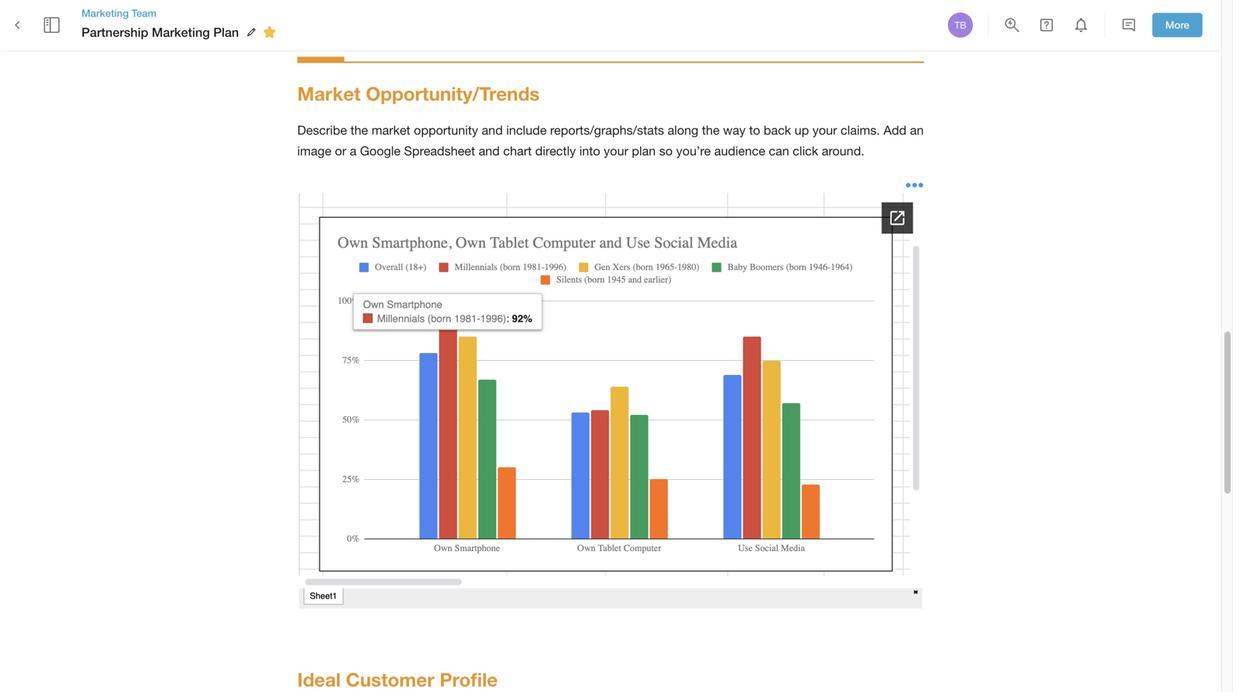 Task type: vqa. For each thing, say whether or not it's contained in the screenshot.
1st THE from left
yes



Task type: describe. For each thing, give the bounding box(es) containing it.
marketing team
[[81, 7, 157, 19]]

along
[[668, 123, 699, 138]]

1 vertical spatial your
[[604, 144, 628, 158]]

to
[[749, 123, 760, 138]]

reports/graphs/stats
[[550, 123, 664, 138]]

plan
[[632, 144, 656, 158]]

partnership marketing plan
[[81, 25, 239, 39]]

around.
[[822, 144, 865, 158]]

ideal
[[297, 669, 341, 691]]

0 vertical spatial and
[[482, 123, 503, 138]]

market
[[372, 123, 410, 138]]

market opportunity/trends
[[297, 82, 540, 105]]

image
[[297, 144, 331, 158]]

so
[[659, 144, 673, 158]]

directly
[[535, 144, 576, 158]]

add
[[884, 123, 907, 138]]

team
[[131, 7, 157, 19]]

include
[[506, 123, 547, 138]]

describe the market opportunity and include reports/graphs/stats along the way to back up your claims. add an image or a google spreadsheet and chart directly into your plan so you're audience can click around.
[[297, 123, 927, 158]]

a
[[350, 144, 357, 158]]

you're
[[676, 144, 711, 158]]

1 horizontal spatial marketing
[[152, 25, 210, 39]]

opportunity/trends
[[366, 82, 540, 105]]

audience
[[714, 144, 765, 158]]

back
[[764, 123, 791, 138]]

more
[[1166, 19, 1190, 31]]

can
[[769, 144, 789, 158]]

claims.
[[841, 123, 880, 138]]

ideal customer profile
[[297, 669, 498, 691]]

1 vertical spatial and
[[479, 144, 500, 158]]

plan
[[213, 25, 239, 39]]

spreadsheet
[[404, 144, 475, 158]]

describe
[[297, 123, 347, 138]]



Task type: locate. For each thing, give the bounding box(es) containing it.
your down reports/graphs/stats
[[604, 144, 628, 158]]

google
[[360, 144, 401, 158]]

tb
[[955, 20, 967, 31]]

and
[[482, 123, 503, 138], [479, 144, 500, 158]]

the
[[351, 123, 368, 138], [702, 123, 720, 138]]

more button
[[1153, 13, 1203, 37]]

and left chart
[[479, 144, 500, 158]]

up
[[795, 123, 809, 138]]

0 vertical spatial your
[[813, 123, 837, 138]]

opportunity
[[414, 123, 478, 138]]

1 the from the left
[[351, 123, 368, 138]]

marketing up partnership
[[81, 7, 129, 19]]

2 the from the left
[[702, 123, 720, 138]]

1 horizontal spatial the
[[702, 123, 720, 138]]

marketing down marketing team link
[[152, 25, 210, 39]]

0 horizontal spatial marketing
[[81, 7, 129, 19]]

customer
[[346, 669, 434, 691]]

0 horizontal spatial the
[[351, 123, 368, 138]]

0 horizontal spatial your
[[604, 144, 628, 158]]

the left way
[[702, 123, 720, 138]]

1 vertical spatial marketing
[[152, 25, 210, 39]]

your
[[813, 123, 837, 138], [604, 144, 628, 158]]

marketing team link
[[81, 6, 281, 20]]

and left include at the left top
[[482, 123, 503, 138]]

your right the up
[[813, 123, 837, 138]]

an
[[910, 123, 924, 138]]

partnership
[[81, 25, 148, 39]]

0 vertical spatial marketing
[[81, 7, 129, 19]]

or
[[335, 144, 346, 158]]

profile
[[440, 669, 498, 691]]

click
[[793, 144, 818, 158]]

tb button
[[946, 10, 975, 40]]

way
[[723, 123, 746, 138]]

1 horizontal spatial your
[[813, 123, 837, 138]]

chart
[[503, 144, 532, 158]]

the up a at the top
[[351, 123, 368, 138]]

marketing
[[81, 7, 129, 19], [152, 25, 210, 39]]

into
[[579, 144, 600, 158]]

market
[[297, 82, 361, 105]]



